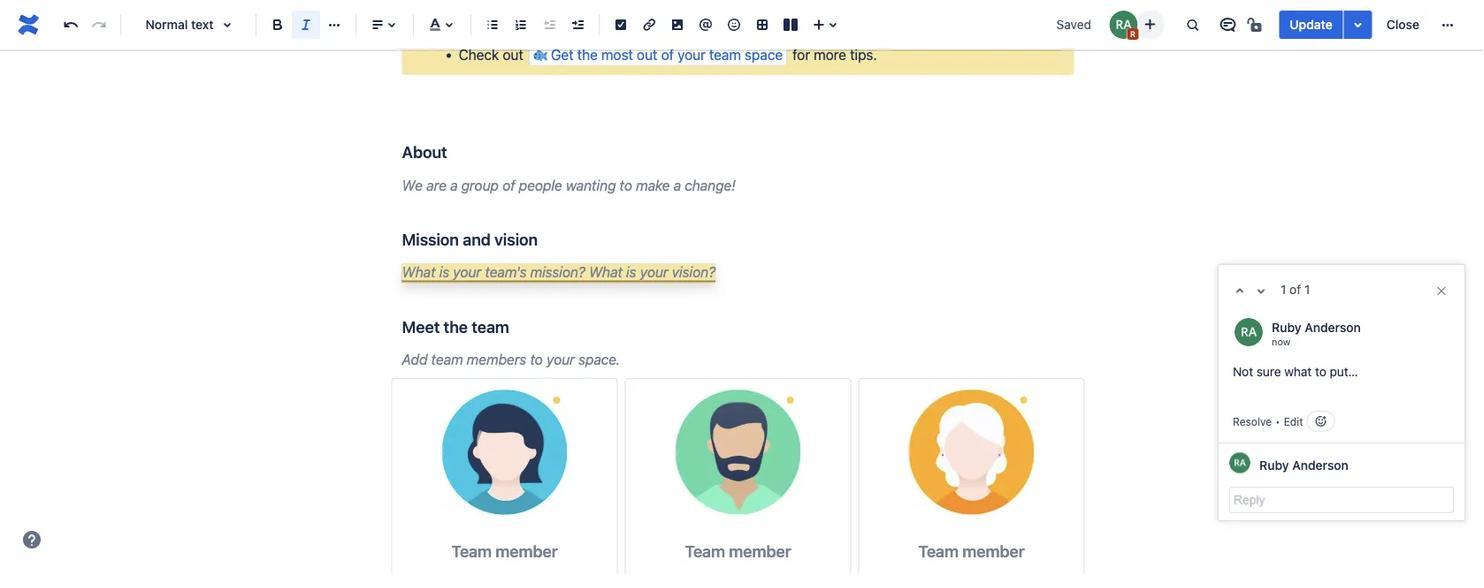 Task type: vqa. For each thing, say whether or not it's contained in the screenshot.
Confluence image
yes



Task type: locate. For each thing, give the bounding box(es) containing it.
your down add image, video, or file
[[678, 46, 706, 63]]

emoji image
[[724, 14, 745, 35]]

ruby for ruby anderson
[[1260, 458, 1289, 473]]

0 vertical spatial team
[[709, 46, 741, 63]]

member
[[496, 543, 558, 562], [729, 543, 791, 562], [963, 543, 1025, 562]]

1 horizontal spatial team
[[472, 318, 509, 337]]

anderson for ruby anderson
[[1293, 458, 1349, 473]]

to right what
[[1316, 365, 1327, 380]]

wanting
[[566, 177, 616, 194]]

vision?
[[672, 264, 716, 281]]

1 out from the left
[[503, 46, 524, 63]]

0 horizontal spatial out
[[503, 46, 524, 63]]

1 horizontal spatial 1
[[1305, 283, 1310, 297]]

2 horizontal spatial of
[[1290, 283, 1302, 297]]

add team members to your space.
[[402, 352, 620, 368]]

2 horizontal spatial team
[[709, 46, 741, 63]]

the right "meet"
[[444, 318, 468, 337]]

team
[[709, 46, 741, 63], [472, 318, 509, 337], [431, 352, 463, 368]]

anderson up reply field
[[1293, 458, 1349, 473]]

2 vertical spatial of
[[1290, 283, 1302, 297]]

1 horizontal spatial member
[[729, 543, 791, 562]]

0 horizontal spatial 1
[[1281, 283, 1287, 297]]

your left space.
[[547, 352, 575, 368]]

mention image
[[695, 14, 717, 35]]

your inside get the most out of your team space button
[[678, 46, 706, 63]]

a right make
[[674, 177, 681, 194]]

mission and vision
[[402, 230, 538, 249]]

anderson for ruby anderson now
[[1305, 320, 1361, 335]]

ruby anderson image left "now"
[[1235, 318, 1263, 347]]

ruby up "now"
[[1272, 320, 1302, 335]]

no restrictions image
[[1246, 14, 1267, 35]]

0 vertical spatial the
[[577, 46, 598, 63]]

0 horizontal spatial team
[[451, 543, 492, 562]]

help image
[[21, 530, 42, 551]]

to right members
[[530, 352, 543, 368]]

your
[[678, 46, 706, 63], [453, 264, 482, 281], [640, 264, 668, 281], [547, 352, 575, 368]]

1 horizontal spatial team member
[[685, 543, 791, 562]]

for more tips.
[[789, 46, 877, 63]]

people
[[519, 177, 562, 194]]

and
[[463, 230, 491, 249]]

out left :fish: icon
[[503, 46, 524, 63]]

numbered list ⌘⇧7 image
[[510, 14, 532, 35]]

of
[[661, 46, 674, 63], [503, 177, 515, 194], [1290, 283, 1302, 297]]

bullet list ⌘⇧8 image
[[482, 14, 503, 35]]

0 horizontal spatial of
[[503, 177, 515, 194]]

ruby anderson now
[[1272, 320, 1361, 348]]

not
[[1233, 365, 1254, 380]]

0 vertical spatial of
[[661, 46, 674, 63]]

2 horizontal spatial team member
[[919, 543, 1025, 562]]

ruby anderson image left invite to edit image at the right top of the page
[[1110, 11, 1138, 39]]

team down emoji image
[[709, 46, 741, 63]]

ruby for ruby anderson now
[[1272, 320, 1302, 335]]

what down mission
[[402, 264, 436, 281]]

more formatting image
[[324, 14, 345, 35]]

0 horizontal spatial ruby anderson image
[[1110, 11, 1138, 39]]

2 vertical spatial team
[[431, 352, 463, 368]]

anderson
[[1305, 320, 1361, 335], [1293, 458, 1349, 473]]

1 vertical spatial team
[[472, 318, 509, 337]]

the for get
[[577, 46, 598, 63]]

0 vertical spatial ruby anderson image
[[1110, 11, 1138, 39]]

make
[[636, 177, 670, 194]]

0 horizontal spatial a
[[450, 177, 458, 194]]

anderson up put… on the bottom right of the page
[[1305, 320, 1361, 335]]

out inside button
[[637, 46, 658, 63]]

to left make
[[620, 177, 632, 194]]

1 right 'next comment' icon
[[1281, 283, 1287, 297]]

1 vertical spatial ruby
[[1260, 458, 1289, 473]]

close button
[[1376, 11, 1431, 39]]

1 horizontal spatial team
[[685, 543, 725, 562]]

are
[[427, 177, 447, 194]]

ruby anderson image
[[1110, 11, 1138, 39], [1235, 318, 1263, 347]]

the
[[577, 46, 598, 63], [444, 318, 468, 337]]

2 horizontal spatial member
[[963, 543, 1025, 562]]

vision
[[495, 230, 538, 249]]

2 member from the left
[[729, 543, 791, 562]]

editable content region
[[374, 0, 1466, 576]]

2 what from the left
[[589, 264, 623, 281]]

edit button
[[1284, 416, 1304, 428]]

out
[[503, 46, 524, 63], [637, 46, 658, 63]]

ruby right ruby anderson icon at the bottom
[[1260, 458, 1289, 473]]

sure
[[1257, 365, 1282, 380]]

2 team from the left
[[685, 543, 725, 562]]

more image
[[1438, 14, 1459, 35]]

is left 'vision?'
[[626, 264, 637, 281]]

add reaction image
[[1314, 415, 1328, 429]]

space.
[[579, 352, 620, 368]]

0 horizontal spatial to
[[530, 352, 543, 368]]

what right mission?
[[589, 264, 623, 281]]

0 vertical spatial ruby anderson link
[[1272, 320, 1361, 335]]

ruby anderson link down edit button
[[1260, 458, 1349, 473]]

1 horizontal spatial the
[[577, 46, 598, 63]]

to
[[620, 177, 632, 194], [530, 352, 543, 368], [1316, 365, 1327, 380]]

team member
[[451, 543, 558, 562], [685, 543, 791, 562], [919, 543, 1025, 562]]

1 vertical spatial the
[[444, 318, 468, 337]]

what is your team's mission? what is your vision?
[[402, 264, 716, 281]]

space
[[745, 46, 783, 63]]

0 horizontal spatial member
[[496, 543, 558, 562]]

change!
[[685, 177, 736, 194]]

0 horizontal spatial what
[[402, 264, 436, 281]]

text
[[191, 17, 214, 32]]

2 out from the left
[[637, 46, 658, 63]]

anderson inside ruby anderson now
[[1305, 320, 1361, 335]]

update button
[[1280, 11, 1344, 39]]

1 horizontal spatial of
[[661, 46, 674, 63]]

2 horizontal spatial team
[[919, 543, 959, 562]]

we
[[402, 177, 423, 194]]

meet
[[402, 318, 440, 337]]

comment by ruby anderson comment
[[1219, 305, 1465, 443]]

ruby
[[1272, 320, 1302, 335], [1260, 458, 1289, 473]]

1 horizontal spatial a
[[674, 177, 681, 194]]

0 horizontal spatial team member
[[451, 543, 558, 562]]

the right 'get'
[[577, 46, 598, 63]]

1 vertical spatial anderson
[[1293, 458, 1349, 473]]

1 horizontal spatial is
[[626, 264, 637, 281]]

1 up ruby anderson now
[[1305, 283, 1310, 297]]

to inside comment by ruby anderson comment
[[1316, 365, 1327, 380]]

a
[[450, 177, 458, 194], [674, 177, 681, 194]]

2 horizontal spatial to
[[1316, 365, 1327, 380]]

0 vertical spatial anderson
[[1305, 320, 1361, 335]]

is
[[439, 264, 450, 281], [626, 264, 637, 281]]

now
[[1272, 336, 1291, 348]]

put…
[[1330, 365, 1359, 380]]

team
[[451, 543, 492, 562], [685, 543, 725, 562], [919, 543, 959, 562]]

layouts image
[[780, 14, 802, 35]]

0 vertical spatial ruby
[[1272, 320, 1302, 335]]

the for meet
[[444, 318, 468, 337]]

1 horizontal spatial what
[[589, 264, 623, 281]]

normal text
[[145, 17, 214, 32]]

what
[[1285, 365, 1312, 380]]

team's
[[485, 264, 527, 281]]

the inside button
[[577, 46, 598, 63]]

1
[[1281, 283, 1287, 297], [1305, 283, 1310, 297]]

1 vertical spatial of
[[503, 177, 515, 194]]

out right most
[[637, 46, 658, 63]]

a right are on the left top of page
[[450, 177, 458, 194]]

group
[[461, 177, 499, 194]]

1 horizontal spatial out
[[637, 46, 658, 63]]

most
[[602, 46, 633, 63]]

of down add image, video, or file
[[661, 46, 674, 63]]

ruby anderson link up "now"
[[1272, 320, 1361, 335]]

next comment image
[[1251, 281, 1272, 302]]

bold ⌘b image
[[267, 14, 288, 35]]

ruby inside ruby anderson now
[[1272, 320, 1302, 335]]

is down mission
[[439, 264, 450, 281]]

0 horizontal spatial is
[[439, 264, 450, 281]]

ruby anderson link
[[1272, 320, 1361, 335], [1260, 458, 1349, 473]]

of inside get the most out of your team space button
[[661, 46, 674, 63]]

1 vertical spatial ruby anderson link
[[1260, 458, 1349, 473]]

team up members
[[472, 318, 509, 337]]

confluence image
[[14, 11, 42, 39], [14, 11, 42, 39]]

of right group
[[503, 177, 515, 194]]

team right add
[[431, 352, 463, 368]]

your left 'vision?'
[[640, 264, 668, 281]]

to for add team members to your space.
[[530, 352, 543, 368]]

what
[[402, 264, 436, 281], [589, 264, 623, 281]]

of for out
[[661, 46, 674, 63]]

of right 'next comment' icon
[[1290, 283, 1302, 297]]

1 team member from the left
[[451, 543, 558, 562]]

1 vertical spatial ruby anderson image
[[1235, 318, 1263, 347]]

0 horizontal spatial the
[[444, 318, 468, 337]]

1 member from the left
[[496, 543, 558, 562]]



Task type: describe. For each thing, give the bounding box(es) containing it.
normal
[[145, 17, 188, 32]]

2 1 from the left
[[1305, 283, 1310, 297]]

resolve button
[[1233, 414, 1272, 430]]

of for group
[[503, 177, 515, 194]]

your down mission and vision
[[453, 264, 482, 281]]

add image, video, or file image
[[667, 14, 688, 35]]

tips.
[[850, 46, 877, 63]]

1 is from the left
[[439, 264, 450, 281]]

edit
[[1284, 416, 1304, 428]]

close icon image
[[1435, 284, 1449, 298]]

get the most out of your team space button
[[529, 44, 787, 66]]

1 horizontal spatial ruby anderson image
[[1235, 318, 1263, 347]]

Reply field
[[1230, 487, 1454, 514]]

align left image
[[367, 14, 388, 35]]

mission?
[[530, 264, 585, 281]]

indent tab image
[[567, 14, 588, 35]]

update
[[1290, 17, 1333, 32]]

previous comment image
[[1230, 281, 1251, 302]]

:fish: image
[[533, 47, 547, 61]]

:fish: image
[[533, 47, 547, 61]]

3 team member from the left
[[919, 543, 1025, 562]]

2 team member from the left
[[685, 543, 791, 562]]

1 a from the left
[[450, 177, 458, 194]]

1 of 1
[[1281, 283, 1310, 297]]

check
[[459, 46, 499, 63]]

invite to edit image
[[1140, 14, 1161, 35]]

close
[[1387, 17, 1420, 32]]

meet the team
[[402, 318, 509, 337]]

action item image
[[610, 14, 632, 35]]

adjust update settings image
[[1348, 14, 1369, 35]]

outdent ⇧tab image
[[539, 14, 560, 35]]

add
[[402, 352, 428, 368]]

for
[[793, 46, 810, 63]]

redo ⌘⇧z image
[[88, 14, 110, 35]]

team inside button
[[709, 46, 741, 63]]

members
[[467, 352, 527, 368]]

get
[[551, 46, 574, 63]]

ruby anderson
[[1260, 458, 1349, 473]]

0 horizontal spatial team
[[431, 352, 463, 368]]

1 horizontal spatial to
[[620, 177, 632, 194]]

3 member from the left
[[963, 543, 1025, 562]]

ruby anderson link inside comment
[[1272, 320, 1361, 335]]

2 a from the left
[[674, 177, 681, 194]]

get the most out of your team space
[[551, 46, 783, 63]]

1 team from the left
[[451, 543, 492, 562]]

link image
[[639, 14, 660, 35]]

2 is from the left
[[626, 264, 637, 281]]

italic ⌘i image
[[295, 14, 317, 35]]

normal text button
[[128, 5, 249, 44]]

resolve
[[1233, 416, 1272, 428]]

ruby anderson image
[[1230, 453, 1251, 474]]

to for not sure what to put…
[[1316, 365, 1327, 380]]

1 1 from the left
[[1281, 283, 1287, 297]]

mission
[[402, 230, 459, 249]]

not sure what to put…
[[1233, 365, 1359, 380]]

about
[[402, 143, 447, 162]]

more
[[814, 46, 847, 63]]

1 what from the left
[[402, 264, 436, 281]]

saved
[[1057, 17, 1092, 32]]

comment icon image
[[1218, 14, 1239, 35]]

table image
[[752, 14, 773, 35]]

find and replace image
[[1182, 14, 1203, 35]]

3 team from the left
[[919, 543, 959, 562]]

undo ⌘z image
[[60, 14, 81, 35]]

check out
[[459, 46, 527, 63]]

we are a group of people wanting to make a change!
[[402, 177, 736, 194]]



